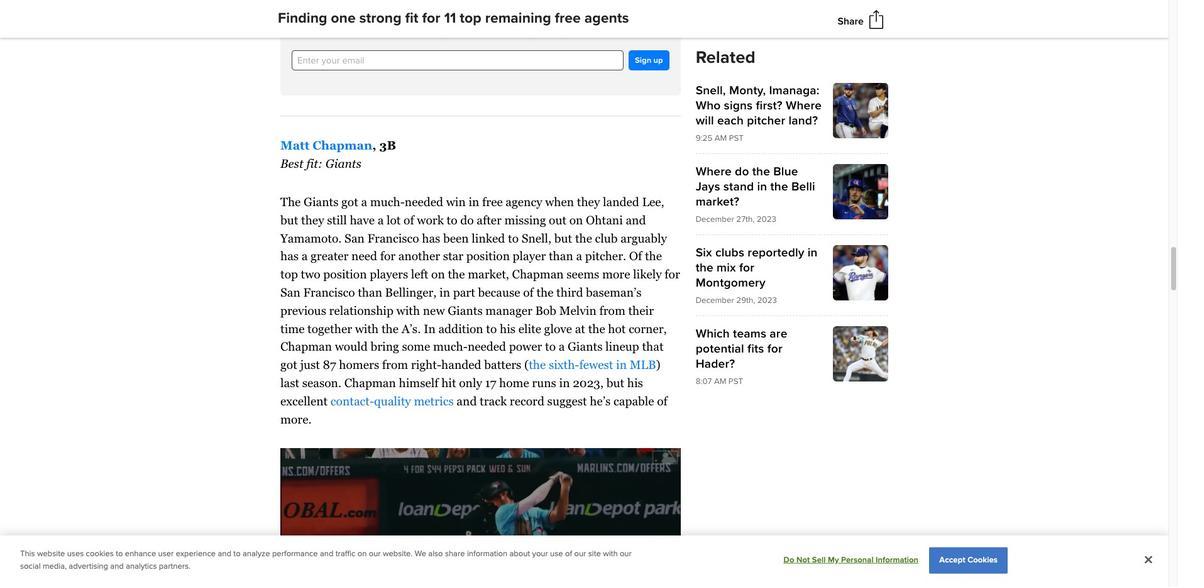Task type: describe. For each thing, give the bounding box(es) containing it.
agency
[[506, 195, 543, 209]]

2023 inside six clubs reportedly in the mix for montgomery december 29th, 2023
[[758, 296, 778, 306]]

the up bring
[[382, 322, 399, 336]]

for inside which teams are potential fits for hader? 8:07 am pst
[[768, 342, 783, 357]]

sell
[[813, 555, 826, 565]]

and inside the giants got a much-needed win in free agency when they landed lee, but they still have a lot of work to do after missing out on ohtani and yamamoto. san francisco has been linked to snell, but the club arguably has a greater need for another star position player than a pitcher. of the top two position players left on the market, chapman seems more likely for san francisco than bellinger, in part because of the third baseman's previous relationship with new giants manager bob melvin from their time together with the a's. in addition to his elite glove at the hot corner, chapman would bring some much-needed power to a giants lineup that got just 87 homers from right-handed batters (
[[626, 213, 646, 227]]

where do the blue jays stand in the belli market? element
[[696, 164, 889, 225]]

strong
[[360, 9, 402, 27]]

each
[[718, 113, 744, 128]]

0 vertical spatial on
[[570, 213, 583, 227]]

sign up button
[[629, 51, 670, 71]]

last
[[281, 376, 300, 390]]

to right cookies
[[116, 549, 123, 559]]

around
[[482, 27, 514, 39]]

sixth-
[[549, 358, 580, 372]]

1 vertical spatial on
[[432, 268, 445, 281]]

know
[[597, 12, 621, 24]]

but inside ) last season. chapman himself hit only 17 home runs in 2023, but his excellent
[[607, 376, 625, 390]]

are
[[770, 327, 788, 342]]

this website uses cookies to enhance user experience and to analyze performance and traffic on our website. we also share information about your use of our site with our social media, advertising and analytics partners.
[[20, 549, 632, 572]]

linked
[[472, 231, 505, 245]]

the
[[281, 195, 301, 209]]

27th,
[[737, 215, 755, 225]]

the left club
[[576, 231, 593, 245]]

in inside the 'where do the blue jays stand in the belli market? december 27th, 2023'
[[758, 179, 768, 194]]

2023 inside the 'where do the blue jays stand in the belli market? december 27th, 2023'
[[757, 215, 777, 225]]

a up sixth-
[[559, 340, 565, 354]]

87
[[323, 358, 336, 372]]

win
[[446, 195, 466, 209]]

together
[[308, 322, 352, 336]]

a up have
[[361, 195, 367, 209]]

the inside six clubs reportedly in the mix for montgomery december 29th, 2023
[[696, 260, 714, 276]]

do not sell my personal information
[[784, 555, 919, 565]]

in right win
[[469, 195, 480, 209]]

have
[[350, 213, 375, 227]]

lee,
[[643, 195, 665, 209]]

and left traffic
[[320, 549, 334, 559]]

privacy alert dialog
[[0, 536, 1170, 588]]

first?
[[756, 98, 783, 113]]

cookies
[[968, 555, 998, 565]]

matt chapman link
[[281, 139, 373, 153]]

best
[[281, 157, 304, 171]]

11
[[444, 9, 456, 27]]

corner,
[[629, 322, 667, 336]]

of up manager
[[524, 286, 534, 299]]

december inside the 'where do the blue jays stand in the belli market? december 27th, 2023'
[[696, 215, 735, 225]]

and inside and track record suggest he's capable of more.
[[457, 394, 477, 408]]

am inside the snell, monty, imanaga: who signs first? where will each pitcher land? 9:25 am pst
[[715, 133, 727, 143]]

he's
[[590, 394, 611, 408]]

personal
[[842, 555, 874, 565]]

teams
[[734, 327, 767, 342]]

and track record suggest he's capable of more.
[[281, 394, 668, 426]]

in inside to stay in the know about the latest trending topics around major league baseball.
[[569, 12, 577, 24]]

work
[[417, 213, 444, 227]]

part
[[453, 286, 476, 299]]

the up bob
[[537, 286, 554, 299]]

blue
[[774, 164, 799, 179]]

website.
[[383, 549, 413, 559]]

lineup
[[504, 12, 534, 24]]

star
[[443, 249, 464, 263]]

the left blue
[[753, 164, 771, 179]]

reportedly
[[748, 245, 805, 260]]

more.
[[281, 412, 312, 426]]

where inside the snell, monty, imanaga: who signs first? where will each pitcher land? 9:25 am pst
[[786, 98, 822, 113]]

accept cookies button
[[930, 548, 1009, 574]]

up for sign up
[[654, 55, 663, 65]]

which teams are potential fits for hader? 8:07 am pst
[[696, 327, 788, 387]]

free for agency
[[483, 195, 503, 209]]

handed
[[442, 358, 482, 372]]

elite
[[519, 322, 542, 336]]

the sixth-fewest in mlb
[[529, 358, 657, 372]]

do inside the giants got a much-needed win in free agency when they landed lee, but they still have a lot of work to do after missing out on ohtani and yamamoto. san francisco has been linked to snell, but the club arguably has a greater need for another star position player than a pitcher. of the top two position players left on the market, chapman seems more likely for san francisco than bellinger, in part because of the third baseman's previous relationship with new giants manager bob melvin from their time together with the a's. in addition to his elite glove at the hot corner, chapman would bring some much-needed power to a giants lineup that got just 87 homers from right-handed batters (
[[461, 213, 474, 227]]

0 vertical spatial position
[[467, 249, 510, 263]]

home
[[500, 376, 530, 390]]

information
[[876, 555, 919, 565]]

receive
[[389, 12, 421, 24]]

chapman inside ) last season. chapman himself hit only 17 home runs in 2023, but his excellent
[[345, 376, 396, 390]]

third
[[557, 286, 583, 299]]

do not sell my personal information button
[[784, 548, 919, 573]]

a up the seems
[[577, 249, 583, 263]]

to inside to stay in the know about the latest trending topics around major league baseball.
[[537, 12, 546, 24]]

bob
[[536, 304, 557, 318]]

the left belli
[[771, 179, 789, 194]]

his inside the giants got a much-needed win in free agency when they landed lee, but they still have a lot of work to do after missing out on ohtani and yamamoto. san francisco has been linked to snell, but the club arguably has a greater need for another star position player than a pitcher. of the top two position players left on the market, chapman seems more likely for san francisco than bellinger, in part because of the third baseman's previous relationship with new giants manager bob melvin from their time together with the a's. in addition to his elite glove at the hot corner, chapman would bring some much-needed power to a giants lineup that got just 87 homers from right-handed batters (
[[500, 322, 516, 336]]

to left analyze
[[234, 549, 241, 559]]

out
[[549, 213, 567, 227]]

)
[[657, 358, 661, 372]]

do
[[784, 555, 795, 565]]

likely
[[634, 268, 662, 281]]

capable
[[614, 394, 655, 408]]

pst inside the snell, monty, imanaga: who signs first? where will each pitcher land? 9:25 am pst
[[730, 133, 744, 143]]

market,
[[468, 268, 510, 281]]

been
[[444, 231, 469, 245]]

about inside to stay in the know about the latest trending topics around major league baseball.
[[341, 27, 367, 39]]

to down manager
[[487, 322, 497, 336]]

track
[[480, 394, 507, 408]]

at
[[575, 322, 586, 336]]

1 horizontal spatial but
[[555, 231, 573, 245]]

yamamoto.
[[281, 231, 342, 245]]

suggest
[[548, 394, 587, 408]]

bring
[[371, 340, 399, 354]]

a up two
[[302, 249, 308, 263]]

2023,
[[573, 376, 604, 390]]

and right the experience on the left
[[218, 549, 232, 559]]

signs
[[724, 98, 753, 113]]

one
[[331, 9, 356, 27]]

belli
[[792, 179, 816, 194]]

with inside this website uses cookies to enhance user experience and to analyze performance and traffic on our website. we also share information about your use of our site with our social media, advertising and analytics partners.
[[603, 549, 618, 559]]

snell, inside the snell, monty, imanaga: who signs first? where will each pitcher land? 9:25 am pst
[[696, 83, 726, 98]]

1 vertical spatial than
[[358, 286, 382, 299]]

montgomery
[[696, 276, 766, 291]]

social
[[20, 561, 41, 572]]

free for agents
[[555, 9, 581, 27]]

chapman becomes a free agent image
[[281, 449, 681, 588]]

chapman down "player"
[[512, 268, 564, 281]]

the sixth-fewest in mlb link
[[529, 358, 657, 372]]

to down win
[[447, 213, 458, 227]]

morning
[[465, 12, 502, 24]]

0 vertical spatial they
[[577, 195, 600, 209]]

1 horizontal spatial needed
[[468, 340, 507, 354]]

hit
[[442, 376, 456, 390]]

sign for sign up
[[635, 55, 652, 65]]

six
[[696, 245, 713, 260]]

snell, monty, imanaga: who signs first? where will each pitcher land? element
[[696, 83, 889, 143]]

our up trending
[[424, 12, 439, 24]]

six clubs reportedly in the mix for montgomery december 29th, 2023
[[696, 245, 818, 306]]

mlb media player group
[[281, 449, 681, 588]]

enhance
[[125, 549, 156, 559]]

imanaga:
[[770, 83, 820, 98]]

our left website.
[[369, 549, 381, 559]]

Enter your email email field
[[292, 51, 624, 71]]

landed
[[603, 195, 640, 209]]

which teams are potential fits for hader? element
[[696, 327, 889, 387]]

of
[[630, 249, 643, 263]]

the left the latest
[[370, 27, 384, 39]]

melvin
[[560, 304, 597, 318]]

matt
[[281, 139, 310, 153]]

up for sign up to receive our daily morning lineup
[[363, 12, 375, 24]]

0 vertical spatial much-
[[370, 195, 405, 209]]



Task type: locate. For each thing, give the bounding box(es) containing it.
1 vertical spatial do
[[461, 213, 474, 227]]

am right '9:25' on the right top
[[715, 133, 727, 143]]

baseball.
[[580, 27, 620, 39]]

3b
[[380, 139, 396, 153]]

advertising
[[69, 561, 108, 572]]

0 horizontal spatial than
[[358, 286, 382, 299]]

1 vertical spatial pst
[[729, 377, 744, 387]]

chapman down homers
[[345, 376, 396, 390]]

0 vertical spatial with
[[397, 304, 420, 318]]

snell, monty, imanaga: who signs first? where will each pitcher land? 9:25 am pst
[[696, 83, 822, 143]]

0 vertical spatial than
[[549, 249, 574, 263]]

left
[[411, 268, 429, 281]]

0 horizontal spatial san
[[281, 286, 301, 299]]

website
[[37, 549, 65, 559]]

glove
[[545, 322, 573, 336]]

when
[[546, 195, 574, 209]]

a's.
[[402, 322, 421, 336]]

0 horizontal spatial do
[[461, 213, 474, 227]]

with right site at the bottom of page
[[603, 549, 618, 559]]

1 vertical spatial up
[[654, 55, 663, 65]]

finding
[[278, 9, 327, 27]]

the right at
[[589, 322, 606, 336]]

fewest
[[580, 358, 614, 372]]

0 horizontal spatial about
[[341, 27, 367, 39]]

1 horizontal spatial snell,
[[696, 83, 726, 98]]

0 vertical spatial about
[[341, 27, 367, 39]]

for left 11
[[422, 9, 441, 27]]

to left stay
[[537, 12, 546, 24]]

1 vertical spatial from
[[382, 358, 408, 372]]

another
[[399, 249, 440, 263]]

am inside which teams are potential fits for hader? 8:07 am pst
[[715, 377, 727, 387]]

december down market?
[[696, 215, 735, 225]]

snell, inside the giants got a much-needed win in free agency when they landed lee, but they still have a lot of work to do after missing out on ohtani and yamamoto. san francisco has been linked to snell, but the club arguably has a greater need for another star position player than a pitcher. of the top two position players left on the market, chapman seems more likely for san francisco than bellinger, in part because of the third baseman's previous relationship with new giants manager bob melvin from their time together with the a's. in addition to his elite glove at the hot corner, chapman would bring some much-needed power to a giants lineup that got just 87 homers from right-handed batters (
[[522, 231, 552, 245]]

1 vertical spatial they
[[301, 213, 324, 227]]

for right the fits on the bottom right of page
[[768, 342, 783, 357]]

do up been
[[461, 213, 474, 227]]

giants down matt chapman link
[[326, 157, 362, 171]]

just
[[300, 358, 320, 372]]

do right jays
[[735, 164, 750, 179]]

in right reportedly
[[808, 245, 818, 260]]

1 horizontal spatial got
[[342, 195, 358, 209]]

1 vertical spatial got
[[281, 358, 297, 372]]

his down manager
[[500, 322, 516, 336]]

pitcher.
[[586, 249, 627, 263]]

1 vertical spatial free
[[483, 195, 503, 209]]

1 vertical spatial am
[[715, 377, 727, 387]]

arguably
[[621, 231, 667, 245]]

1 vertical spatial but
[[555, 231, 573, 245]]

where up market?
[[696, 164, 732, 179]]

0 vertical spatial 2023
[[757, 215, 777, 225]]

0 vertical spatial francisco
[[368, 231, 419, 245]]

2 horizontal spatial on
[[570, 213, 583, 227]]

previous
[[281, 304, 326, 318]]

in right stand
[[758, 179, 768, 194]]

2 vertical spatial on
[[358, 549, 367, 559]]

excellent
[[281, 394, 328, 408]]

use
[[551, 549, 563, 559]]

1 horizontal spatial has
[[422, 231, 441, 245]]

1 vertical spatial top
[[281, 268, 298, 281]]

chapman up just
[[281, 340, 332, 354]]

performance
[[272, 549, 318, 559]]

on right out
[[570, 213, 583, 227]]

on right left
[[432, 268, 445, 281]]

and down cookies
[[110, 561, 124, 572]]

francisco down two
[[303, 286, 355, 299]]

1 horizontal spatial much-
[[433, 340, 468, 354]]

this
[[20, 549, 35, 559]]

to down the glove
[[545, 340, 556, 354]]

top inside the giants got a much-needed win in free agency when they landed lee, but they still have a lot of work to do after missing out on ohtani and yamamoto. san francisco has been linked to snell, but the club arguably has a greater need for another star position player than a pitcher. of the top two position players left on the market, chapman seems more likely for san francisco than bellinger, in part because of the third baseman's previous relationship with new giants manager bob melvin from their time together with the a's. in addition to his elite glove at the hot corner, chapman would bring some much-needed power to a giants lineup that got just 87 homers from right-handed batters (
[[281, 268, 298, 281]]

the down star
[[448, 268, 465, 281]]

top
[[460, 9, 482, 27], [281, 268, 298, 281]]

0 horizontal spatial they
[[301, 213, 324, 227]]

0 vertical spatial needed
[[405, 195, 444, 209]]

(
[[525, 358, 529, 372]]

but down the
[[281, 213, 298, 227]]

and
[[626, 213, 646, 227], [457, 394, 477, 408], [218, 549, 232, 559], [320, 549, 334, 559], [110, 561, 124, 572]]

about inside this website uses cookies to enhance user experience and to analyze performance and traffic on our website. we also share information about your use of our site with our social media, advertising and analytics partners.
[[510, 549, 530, 559]]

the up baseball.
[[580, 12, 594, 24]]

giants down "part"
[[448, 304, 483, 318]]

but down out
[[555, 231, 573, 245]]

2023 right 29th,
[[758, 296, 778, 306]]

up inside button
[[654, 55, 663, 65]]

himself
[[399, 376, 439, 390]]

0 vertical spatial but
[[281, 213, 298, 227]]

six clubs reportedly in the mix for montgomery element
[[696, 245, 889, 306]]

2 horizontal spatial with
[[603, 549, 618, 559]]

december
[[696, 215, 735, 225], [696, 296, 735, 306]]

0 horizontal spatial top
[[281, 268, 298, 281]]

of inside and track record suggest he's capable of more.
[[658, 394, 668, 408]]

sign for sign up to receive our daily morning lineup
[[341, 12, 361, 24]]

1 vertical spatial where
[[696, 164, 732, 179]]

than up relationship
[[358, 286, 382, 299]]

0 horizontal spatial on
[[358, 549, 367, 559]]

from down bring
[[382, 358, 408, 372]]

finding one strong fit for 11 top remaining free agents
[[278, 9, 629, 27]]

of right use
[[566, 549, 573, 559]]

1 vertical spatial snell,
[[522, 231, 552, 245]]

pst down each
[[730, 133, 744, 143]]

am
[[715, 133, 727, 143], [715, 377, 727, 387]]

0 horizontal spatial sign
[[341, 12, 361, 24]]

0 vertical spatial from
[[600, 304, 626, 318]]

0 vertical spatial got
[[342, 195, 358, 209]]

san down have
[[345, 231, 365, 245]]

but up he's
[[607, 376, 625, 390]]

1 vertical spatial sign
[[635, 55, 652, 65]]

bellinger,
[[385, 286, 437, 299]]

1 horizontal spatial his
[[628, 376, 644, 390]]

with down relationship
[[355, 322, 379, 336]]

chapman inside the matt chapman , 3b best fit: giants
[[313, 139, 373, 153]]

free left agents
[[555, 9, 581, 27]]

for
[[422, 9, 441, 27], [380, 249, 396, 263], [740, 260, 755, 276], [665, 268, 681, 281], [768, 342, 783, 357]]

some
[[402, 340, 430, 354]]

0 vertical spatial sign
[[341, 12, 361, 24]]

0 vertical spatial pst
[[730, 133, 744, 143]]

has down work
[[422, 231, 441, 245]]

0 horizontal spatial from
[[382, 358, 408, 372]]

1 horizontal spatial do
[[735, 164, 750, 179]]

1 vertical spatial needed
[[468, 340, 507, 354]]

their
[[629, 304, 654, 318]]

0 horizontal spatial free
[[483, 195, 503, 209]]

for right mix
[[740, 260, 755, 276]]

analyze
[[243, 549, 270, 559]]

0 vertical spatial san
[[345, 231, 365, 245]]

two
[[301, 268, 321, 281]]

1 vertical spatial san
[[281, 286, 301, 299]]

1 vertical spatial his
[[628, 376, 644, 390]]

clubs
[[716, 245, 745, 260]]

has down yamamoto.
[[281, 249, 299, 263]]

much- up lot
[[370, 195, 405, 209]]

0 horizontal spatial with
[[355, 322, 379, 336]]

the right of
[[645, 249, 662, 263]]

his inside ) last season. chapman himself hit only 17 home runs in 2023, but his excellent
[[628, 376, 644, 390]]

free inside the giants got a much-needed win in free agency when they landed lee, but they still have a lot of work to do after missing out on ohtani and yamamoto. san francisco has been linked to snell, but the club arguably has a greater need for another star position player than a pitcher. of the top two position players left on the market, chapman seems more likely for san francisco than bellinger, in part because of the third baseman's previous relationship with new giants manager bob melvin from their time together with the a's. in addition to his elite glove at the hot corner, chapman would bring some much-needed power to a giants lineup that got just 87 homers from right-handed batters (
[[483, 195, 503, 209]]

his up capable at right bottom
[[628, 376, 644, 390]]

much- down addition
[[433, 340, 468, 354]]

1 vertical spatial december
[[696, 296, 735, 306]]

0 horizontal spatial francisco
[[303, 286, 355, 299]]

sign up to receive our daily morning lineup
[[341, 12, 534, 24]]

got up have
[[342, 195, 358, 209]]

stand
[[724, 179, 754, 194]]

manager
[[486, 304, 533, 318]]

potential
[[696, 342, 745, 357]]

position down linked
[[467, 249, 510, 263]]

sign up
[[635, 55, 663, 65]]

0 vertical spatial his
[[500, 322, 516, 336]]

0 horizontal spatial where
[[696, 164, 732, 179]]

in down sixth-
[[560, 376, 570, 390]]

1 vertical spatial 2023
[[758, 296, 778, 306]]

of right lot
[[404, 213, 414, 227]]

1 horizontal spatial san
[[345, 231, 365, 245]]

fit:
[[306, 157, 323, 171]]

of right capable at right bottom
[[658, 394, 668, 408]]

2 horizontal spatial but
[[607, 376, 625, 390]]

pitcher
[[748, 113, 786, 128]]

they up yamamoto.
[[301, 213, 324, 227]]

2 vertical spatial with
[[603, 549, 618, 559]]

also
[[429, 549, 443, 559]]

1 horizontal spatial on
[[432, 268, 445, 281]]

do inside the 'where do the blue jays stand in the belli market? december 27th, 2023'
[[735, 164, 750, 179]]

still
[[327, 213, 347, 227]]

0 vertical spatial am
[[715, 133, 727, 143]]

addition
[[439, 322, 484, 336]]

december down 'montgomery'
[[696, 296, 735, 306]]

in down 'lineup'
[[617, 358, 627, 372]]

1 vertical spatial has
[[281, 249, 299, 263]]

0 vertical spatial has
[[422, 231, 441, 245]]

giants
[[326, 157, 362, 171], [304, 195, 339, 209], [448, 304, 483, 318], [568, 340, 603, 354]]

uses
[[67, 549, 84, 559]]

from down baseman's
[[600, 304, 626, 318]]

1 vertical spatial francisco
[[303, 286, 355, 299]]

they up ohtani in the top of the page
[[577, 195, 600, 209]]

for up players
[[380, 249, 396, 263]]

his
[[500, 322, 516, 336], [628, 376, 644, 390]]

where do the blue jays stand in the belli market? december 27th, 2023
[[696, 164, 816, 225]]

has
[[422, 231, 441, 245], [281, 249, 299, 263]]

snell, up "player"
[[522, 231, 552, 245]]

on right traffic
[[358, 549, 367, 559]]

0 horizontal spatial up
[[363, 12, 375, 24]]

1 horizontal spatial free
[[555, 9, 581, 27]]

0 vertical spatial top
[[460, 9, 482, 27]]

0 vertical spatial free
[[555, 9, 581, 27]]

about left the latest
[[341, 27, 367, 39]]

1 vertical spatial position
[[324, 268, 367, 281]]

time
[[281, 322, 305, 336]]

giants inside the matt chapman , 3b best fit: giants
[[326, 157, 362, 171]]

in inside six clubs reportedly in the mix for montgomery december 29th, 2023
[[808, 245, 818, 260]]

in right stay
[[569, 12, 577, 24]]

and up arguably
[[626, 213, 646, 227]]

0 horizontal spatial much-
[[370, 195, 405, 209]]

greater
[[311, 249, 349, 263]]

0 vertical spatial up
[[363, 12, 375, 24]]

0 horizontal spatial snell,
[[522, 231, 552, 245]]

1 vertical spatial with
[[355, 322, 379, 336]]

fits
[[748, 342, 765, 357]]

needed
[[405, 195, 444, 209], [468, 340, 507, 354]]

club
[[596, 231, 618, 245]]

our right site at the bottom of page
[[620, 549, 632, 559]]

homers
[[339, 358, 379, 372]]

1 december from the top
[[696, 215, 735, 225]]

0 horizontal spatial got
[[281, 358, 297, 372]]

in left "part"
[[440, 286, 451, 299]]

1 horizontal spatial francisco
[[368, 231, 419, 245]]

2 vertical spatial but
[[607, 376, 625, 390]]

which
[[696, 327, 730, 342]]

1 horizontal spatial than
[[549, 249, 574, 263]]

francisco down lot
[[368, 231, 419, 245]]

chapman up fit:
[[313, 139, 373, 153]]

league
[[544, 27, 577, 39]]

our left site at the bottom of page
[[575, 549, 587, 559]]

a left lot
[[378, 213, 384, 227]]

0 vertical spatial do
[[735, 164, 750, 179]]

got up last
[[281, 358, 297, 372]]

in inside ) last season. chapman himself hit only 17 home runs in 2023, but his excellent
[[560, 376, 570, 390]]

29th,
[[737, 296, 756, 306]]

the up runs
[[529, 358, 546, 372]]

where inside the 'where do the blue jays stand in the belli market? december 27th, 2023'
[[696, 164, 732, 179]]

2023 right 27th,
[[757, 215, 777, 225]]

needed up batters
[[468, 340, 507, 354]]

0 vertical spatial where
[[786, 98, 822, 113]]

position
[[467, 249, 510, 263], [324, 268, 367, 281]]

0 horizontal spatial has
[[281, 249, 299, 263]]

december inside six clubs reportedly in the mix for montgomery december 29th, 2023
[[696, 296, 735, 306]]

needed up work
[[405, 195, 444, 209]]

in
[[424, 322, 436, 336]]

trending
[[413, 27, 451, 39]]

1 horizontal spatial with
[[397, 304, 420, 318]]

than up the seems
[[549, 249, 574, 263]]

1 horizontal spatial from
[[600, 304, 626, 318]]

0 horizontal spatial position
[[324, 268, 367, 281]]

giants down at
[[568, 340, 603, 354]]

snell, up will
[[696, 83, 726, 98]]

1 horizontal spatial where
[[786, 98, 822, 113]]

1 horizontal spatial about
[[510, 549, 530, 559]]

ohtani
[[586, 213, 623, 227]]

on inside this website uses cookies to enhance user experience and to analyze performance and traffic on our website. we also share information about your use of our site with our social media, advertising and analytics partners.
[[358, 549, 367, 559]]

of inside this website uses cookies to enhance user experience and to analyze performance and traffic on our website. we also share information about your use of our site with our social media, advertising and analytics partners.
[[566, 549, 573, 559]]

to down "missing"
[[508, 231, 519, 245]]

metrics
[[414, 394, 454, 408]]

am right 8:07
[[715, 377, 727, 387]]

not
[[797, 555, 810, 565]]

0 horizontal spatial needed
[[405, 195, 444, 209]]

after
[[477, 213, 502, 227]]

cookies
[[86, 549, 114, 559]]

about left your
[[510, 549, 530, 559]]

1 vertical spatial about
[[510, 549, 530, 559]]

seems
[[567, 268, 600, 281]]

1 horizontal spatial they
[[577, 195, 600, 209]]

with down bellinger,
[[397, 304, 420, 318]]

9:25
[[696, 133, 713, 143]]

contact-quality metrics
[[331, 394, 454, 408]]

the left mix
[[696, 260, 714, 276]]

for inside six clubs reportedly in the mix for montgomery december 29th, 2023
[[740, 260, 755, 276]]

1 horizontal spatial top
[[460, 9, 482, 27]]

hot
[[609, 322, 626, 336]]

to stay in the know about the latest trending topics around major league baseball.
[[341, 12, 621, 39]]

because
[[478, 286, 521, 299]]

sign inside button
[[635, 55, 652, 65]]

to left receive
[[377, 12, 386, 24]]

1 horizontal spatial up
[[654, 55, 663, 65]]

position down greater
[[324, 268, 367, 281]]

0 horizontal spatial his
[[500, 322, 516, 336]]

land?
[[789, 113, 819, 128]]

francisco
[[368, 231, 419, 245], [303, 286, 355, 299]]

1 horizontal spatial position
[[467, 249, 510, 263]]

giants up still at left top
[[304, 195, 339, 209]]

1 horizontal spatial sign
[[635, 55, 652, 65]]

pst
[[730, 133, 744, 143], [729, 377, 744, 387]]

pst inside which teams are potential fits for hader? 8:07 am pst
[[729, 377, 744, 387]]

2 december from the top
[[696, 296, 735, 306]]

from
[[600, 304, 626, 318], [382, 358, 408, 372]]

free up after at the top
[[483, 195, 503, 209]]

for right likely
[[665, 268, 681, 281]]

1 vertical spatial much-
[[433, 340, 468, 354]]

pst down hader?
[[729, 377, 744, 387]]

morning lineup link
[[465, 12, 534, 24]]

major
[[517, 27, 542, 39]]

0 vertical spatial december
[[696, 215, 735, 225]]

market?
[[696, 194, 740, 209]]



Task type: vqa. For each thing, say whether or not it's contained in the screenshot.
MLB icon to the middle
no



